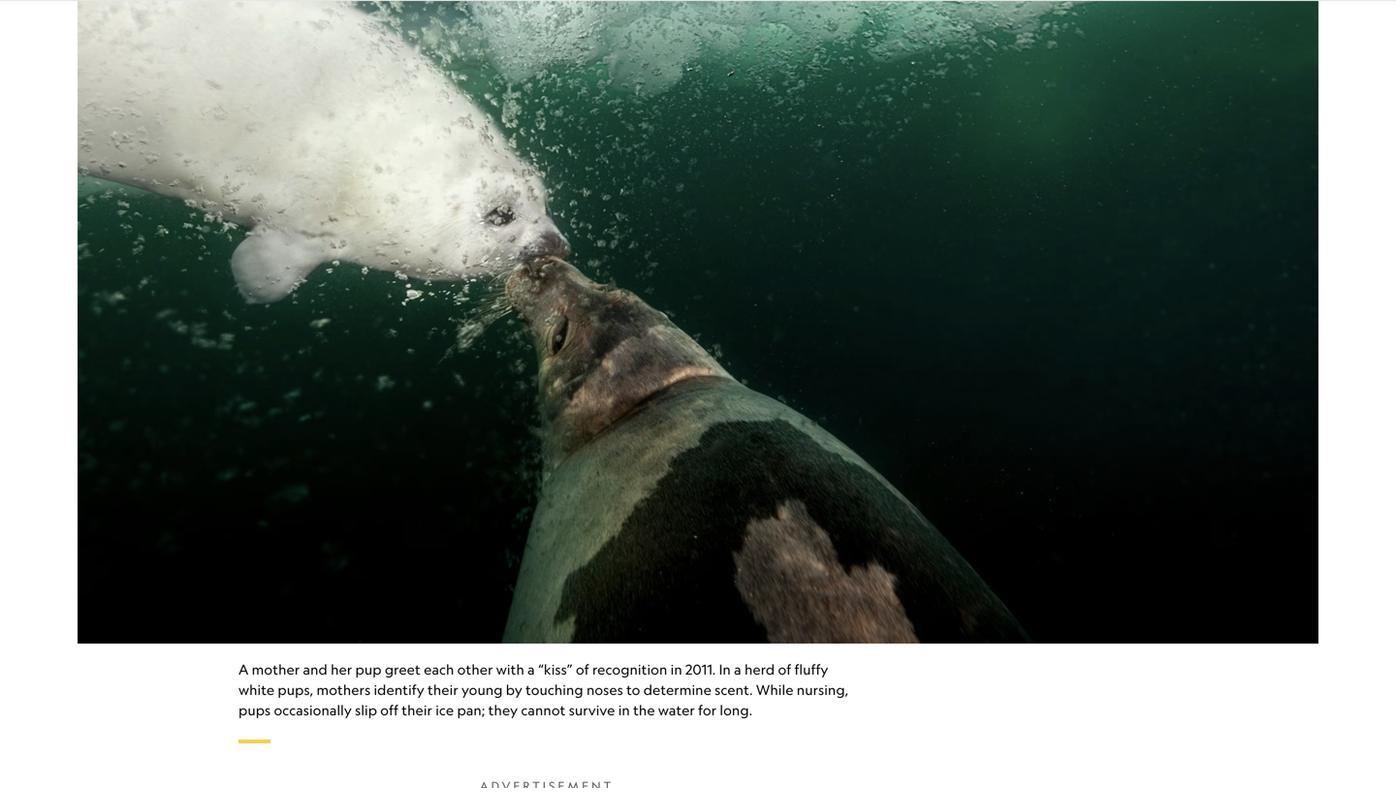 Task type: describe. For each thing, give the bounding box(es) containing it.
other
[[458, 662, 493, 678]]

"kiss"
[[538, 662, 573, 678]]

mother
[[252, 662, 300, 678]]

identify
[[374, 682, 425, 699]]

pup
[[356, 662, 382, 678]]

slip
[[355, 702, 377, 719]]

by
[[506, 682, 523, 699]]

to
[[627, 682, 641, 699]]

survive
[[569, 702, 615, 719]]

a fluffy white young seal ducking under water and touching noses with its mother. image
[[78, 0, 1319, 644]]

water
[[659, 702, 695, 719]]

off
[[381, 702, 399, 719]]

0 horizontal spatial in
[[619, 702, 630, 719]]

they
[[489, 702, 518, 719]]

touching
[[526, 682, 584, 699]]

1 of from the left
[[576, 662, 589, 678]]

cannot
[[521, 702, 566, 719]]

scent.
[[715, 682, 753, 699]]

white
[[239, 682, 275, 699]]

young
[[462, 682, 503, 699]]

mothers
[[317, 682, 371, 699]]

1 a from the left
[[528, 662, 535, 678]]

for
[[698, 702, 717, 719]]

long.
[[720, 702, 753, 719]]

fluffy
[[795, 662, 829, 678]]

herd
[[745, 662, 775, 678]]

and
[[303, 662, 328, 678]]

occasionally
[[274, 702, 352, 719]]



Task type: vqa. For each thing, say whether or not it's contained in the screenshot.
asia trips
no



Task type: locate. For each thing, give the bounding box(es) containing it.
of right "kiss"
[[576, 662, 589, 678]]

a
[[528, 662, 535, 678], [734, 662, 742, 678]]

in
[[671, 662, 683, 678], [619, 702, 630, 719]]

1 vertical spatial their
[[402, 702, 433, 719]]

while
[[756, 682, 794, 699]]

greet
[[385, 662, 421, 678]]

noses
[[587, 682, 624, 699]]

with
[[496, 662, 525, 678]]

0 vertical spatial in
[[671, 662, 683, 678]]

in up determine
[[671, 662, 683, 678]]

0 vertical spatial their
[[428, 682, 459, 699]]

pups,
[[278, 682, 314, 699]]

recognition
[[593, 662, 668, 678]]

of
[[576, 662, 589, 678], [778, 662, 792, 678]]

pan;
[[457, 702, 485, 719]]

a right in
[[734, 662, 742, 678]]

1 horizontal spatial a
[[734, 662, 742, 678]]

each
[[424, 662, 454, 678]]

nursing,
[[797, 682, 849, 699]]

in
[[719, 662, 731, 678]]

the
[[633, 702, 655, 719]]

0 horizontal spatial of
[[576, 662, 589, 678]]

a mother and her pup greet each other with a "kiss" of recognition in 2011. in a herd of fluffy white pups, mothers identify their young by touching noses to determine scent. while nursing, pups occasionally slip off their ice pan; they cannot survive in the water for long.
[[239, 662, 849, 719]]

in left the
[[619, 702, 630, 719]]

ice
[[436, 702, 454, 719]]

1 horizontal spatial of
[[778, 662, 792, 678]]

0 horizontal spatial a
[[528, 662, 535, 678]]

their up ice at the bottom of page
[[428, 682, 459, 699]]

2 a from the left
[[734, 662, 742, 678]]

1 horizontal spatial in
[[671, 662, 683, 678]]

a right with
[[528, 662, 535, 678]]

her
[[331, 662, 352, 678]]

1 vertical spatial in
[[619, 702, 630, 719]]

pups
[[239, 702, 271, 719]]

their
[[428, 682, 459, 699], [402, 702, 433, 719]]

2 of from the left
[[778, 662, 792, 678]]

a
[[239, 662, 249, 678]]

their down identify
[[402, 702, 433, 719]]

of up while
[[778, 662, 792, 678]]

2011.
[[686, 662, 716, 678]]

determine
[[644, 682, 712, 699]]



